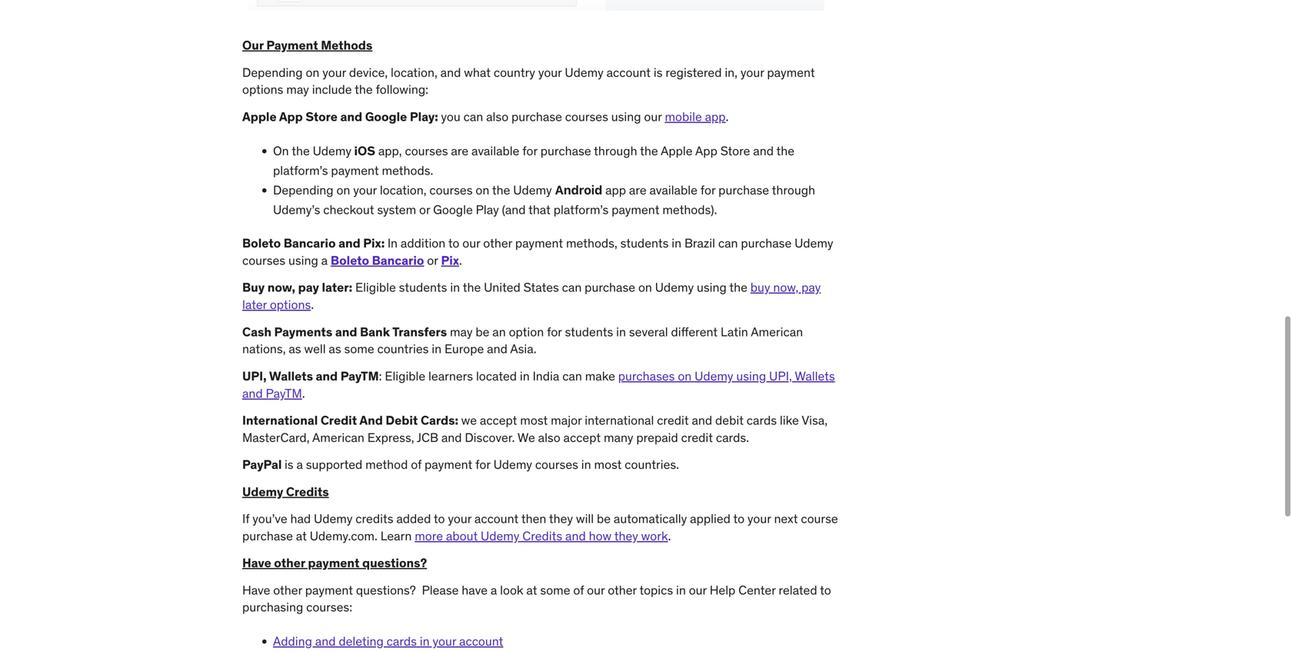 Task type: locate. For each thing, give the bounding box(es) containing it.
0 vertical spatial questions?
[[362, 556, 427, 571]]

paytm
[[341, 368, 379, 384], [266, 386, 302, 401]]

upi, up the like
[[769, 368, 792, 384]]

bancario
[[284, 236, 336, 251], [372, 253, 424, 269]]

to up "more"
[[434, 511, 445, 527]]

0 horizontal spatial are
[[451, 143, 469, 159]]

and inside depending on your device, location, and what country your udemy account is registered in, your payment options may include the following:
[[441, 64, 461, 80]]

0 horizontal spatial pay
[[298, 280, 319, 296]]

0 vertical spatial are
[[451, 143, 469, 159]]

0 vertical spatial at
[[296, 528, 307, 544]]

can inside n addition to our other payment methods, students in brazil can purchase udemy courses
[[718, 236, 738, 251]]

1 horizontal spatial now,
[[774, 280, 799, 296]]

1 horizontal spatial credits
[[523, 528, 563, 544]]

payment down ios
[[331, 163, 379, 178]]

using left the mobile
[[611, 109, 641, 125]]

they
[[549, 511, 573, 527], [614, 528, 638, 544]]

cards right deleting
[[387, 634, 417, 650]]

pay for buy now, pay later options
[[802, 280, 821, 296]]

some
[[344, 341, 374, 357], [540, 583, 570, 598]]

0 horizontal spatial now,
[[267, 280, 295, 296]]

in right topics
[[676, 583, 686, 598]]

they right how at the bottom of the page
[[614, 528, 638, 544]]

as down cash payments and bank transfers
[[329, 341, 341, 357]]

how
[[589, 528, 612, 544]]

we accept most major international credit and debit cards like visa, mastercard, american express, jcb and discover. we also accept many prepaid credit cards.
[[242, 413, 828, 446]]

1 vertical spatial through
[[772, 182, 816, 198]]

include
[[312, 82, 352, 97]]

account inside depending on your device, location, and what country your udemy account is registered in, your payment options may include the following:
[[607, 64, 651, 80]]

1 vertical spatial students
[[399, 280, 447, 296]]

1 vertical spatial at
[[527, 583, 537, 598]]

ligible
[[363, 280, 396, 296]]

some down cash payments and bank transfers
[[344, 341, 374, 357]]

app
[[705, 109, 726, 125], [606, 182, 626, 198]]

1 pay from the left
[[298, 280, 319, 296]]

payment right in,
[[767, 64, 815, 80]]

or inside app are available for purchase through udemy's checkout system or google play (and that platform's payment methods).
[[419, 202, 430, 218]]

credit left cards.
[[681, 430, 713, 446]]

options
[[242, 82, 283, 97], [270, 297, 311, 313]]

0 horizontal spatial wallets
[[269, 368, 313, 384]]

for up 'methods).'
[[701, 182, 716, 198]]

wallets inside purchases on udemy using upi, wallets and paytm
[[795, 368, 835, 384]]

later:
[[322, 280, 352, 296]]

1 horizontal spatial is
[[654, 64, 663, 80]]

0 vertical spatial also
[[486, 109, 509, 125]]

1 vertical spatial boleto
[[331, 253, 369, 269]]

of down jcb
[[411, 457, 422, 473]]

1 as from the left
[[289, 341, 301, 357]]

american down credit
[[312, 430, 365, 446]]

0 horizontal spatial a
[[297, 457, 303, 473]]

1 vertical spatial have
[[242, 583, 270, 598]]

0 vertical spatial available
[[472, 143, 520, 159]]

in
[[672, 236, 682, 251], [450, 280, 460, 296], [616, 324, 626, 340], [432, 341, 442, 357], [520, 368, 530, 384], [581, 457, 591, 473], [676, 583, 686, 598], [420, 634, 430, 650]]

0 horizontal spatial platform's
[[273, 163, 328, 178]]

upi, inside purchases on udemy using upi, wallets and paytm
[[769, 368, 792, 384]]

0 horizontal spatial is
[[285, 457, 294, 473]]

2 upi, from the left
[[769, 368, 792, 384]]

also right you
[[486, 109, 509, 125]]

at right look on the left bottom of page
[[527, 583, 537, 598]]

0 vertical spatial bancario
[[284, 236, 336, 251]]

major
[[551, 413, 582, 429]]

app inside app are available for purchase through udemy's checkout system or google play (and that platform's payment methods).
[[606, 182, 626, 198]]

pay left later:
[[298, 280, 319, 296]]

is
[[654, 64, 663, 80], [285, 457, 294, 473]]

credits down then
[[523, 528, 563, 544]]

1 horizontal spatial app
[[696, 143, 718, 159]]

are inside app are available for purchase through udemy's checkout system or google play (and that platform's payment methods).
[[629, 182, 647, 198]]

1 horizontal spatial are
[[629, 182, 647, 198]]

1 now, from the left
[[267, 280, 295, 296]]

platform's down "android"
[[554, 202, 609, 218]]

1 horizontal spatial some
[[540, 583, 570, 598]]

apple up on
[[242, 109, 277, 125]]

1 vertical spatial be
[[597, 511, 611, 527]]

work
[[641, 528, 668, 544]]

or down depending on your location, courses on the udemy android
[[419, 202, 430, 218]]

for inside app, courses are available for purchase through the apple app store and the platform's payment methods.
[[523, 143, 538, 159]]

other down play on the left
[[483, 236, 512, 251]]

1 horizontal spatial american
[[751, 324, 803, 340]]

pix:
[[363, 236, 385, 251]]

look
[[500, 583, 524, 598]]

options inside buy now, pay later options
[[270, 297, 311, 313]]

for down discover.
[[476, 457, 491, 473]]

1 vertical spatial some
[[540, 583, 570, 598]]

for inside app are available for purchase through udemy's checkout system or google play (and that platform's payment methods).
[[701, 182, 716, 198]]

in left brazil
[[672, 236, 682, 251]]

questions? for have other payment questions?  please have a look at some of our other topics in our help center related to purchasing courses:
[[356, 583, 416, 598]]

1 vertical spatial paytm
[[266, 386, 302, 401]]

to right related
[[820, 583, 831, 598]]

options inside depending on your device, location, and what country your udemy account is registered in, your payment options may include the following:
[[242, 82, 283, 97]]

a down boleto bancario and pix: i
[[321, 253, 328, 269]]

1 horizontal spatial app
[[705, 109, 726, 125]]

pay for buy now, pay later: e
[[298, 280, 319, 296]]

udemy inside depending on your device, location, and what country your udemy account is registered in, your payment options may include the following:
[[565, 64, 604, 80]]

supported
[[306, 457, 363, 473]]

1 vertical spatial google
[[433, 202, 473, 218]]

2 vertical spatial students
[[565, 324, 613, 340]]

pay right "buy"
[[802, 280, 821, 296]]

option
[[509, 324, 544, 340]]

1 horizontal spatial most
[[594, 457, 622, 473]]

udemy inside n addition to our other payment methods, students in brazil can purchase udemy courses
[[795, 236, 834, 251]]

will
[[576, 511, 594, 527]]

available up 'methods).'
[[650, 182, 698, 198]]

1 vertical spatial depending
[[273, 182, 334, 198]]

have other payment questions?  please have a look at some of our other topics in our help center related to purchasing courses:
[[242, 583, 831, 616]]

1 horizontal spatial also
[[538, 430, 561, 446]]

wallets up the visa,
[[795, 368, 835, 384]]

students inside n addition to our other payment methods, students in brazil can purchase udemy courses
[[621, 236, 669, 251]]

accept down major
[[564, 430, 601, 446]]

depending down our
[[242, 64, 303, 80]]

udemy credits
[[242, 484, 329, 500]]

can right you
[[464, 109, 483, 125]]

apple down the mobile
[[661, 143, 693, 159]]

next
[[774, 511, 798, 527]]

our
[[644, 109, 662, 125], [463, 236, 480, 251], [587, 583, 605, 598], [689, 583, 707, 598]]

1 vertical spatial available
[[650, 182, 698, 198]]

questions?
[[362, 556, 427, 571], [356, 583, 416, 598]]

1 horizontal spatial store
[[721, 143, 750, 159]]

depending up udemy's
[[273, 182, 334, 198]]

students right methods,
[[621, 236, 669, 251]]

learn
[[381, 528, 412, 544]]

1 horizontal spatial boleto
[[331, 253, 369, 269]]

1 vertical spatial apple
[[661, 143, 693, 159]]

we
[[461, 413, 477, 429]]

0 vertical spatial platform's
[[273, 163, 328, 178]]

through inside app, courses are available for purchase through the apple app store and the platform's payment methods.
[[594, 143, 637, 159]]

2 vertical spatial a
[[491, 583, 497, 598]]

payment up courses:
[[305, 583, 353, 598]]

1 vertical spatial is
[[285, 457, 294, 473]]

addition
[[401, 236, 446, 251]]

payment inside depending on your device, location, and what country your udemy account is registered in, your payment options may include the following:
[[767, 64, 815, 80]]

0 horizontal spatial they
[[549, 511, 573, 527]]

1 vertical spatial of
[[573, 583, 584, 598]]

1 vertical spatial options
[[270, 297, 311, 313]]

cards inside we accept most major international credit and debit cards like visa, mastercard, american express, jcb and discover. we also accept many prepaid credit cards.
[[747, 413, 777, 429]]

questions? inside have other payment questions?  please have a look at some of our other topics in our help center related to purchasing courses:
[[356, 583, 416, 598]]

bancario down udemy's
[[284, 236, 336, 251]]

0 vertical spatial boleto
[[242, 236, 281, 251]]

now, for buy
[[774, 280, 799, 296]]

may
[[286, 82, 309, 97], [450, 324, 473, 340]]

1 vertical spatial store
[[721, 143, 750, 159]]

credit
[[321, 413, 357, 429]]

0 horizontal spatial of
[[411, 457, 422, 473]]

accept up discover.
[[480, 413, 517, 429]]

1 horizontal spatial pay
[[802, 280, 821, 296]]

purchasing
[[242, 600, 303, 616]]

1 horizontal spatial cards
[[747, 413, 777, 429]]

to up pix link
[[448, 236, 460, 251]]

0 horizontal spatial students
[[399, 280, 447, 296]]

on up include on the left top
[[306, 64, 320, 80]]

location, down methods.
[[380, 182, 427, 198]]

be
[[476, 324, 490, 340], [597, 511, 611, 527]]

0 vertical spatial account
[[607, 64, 651, 80]]

upi, down nations,
[[242, 368, 267, 384]]

boleto bancario and pix: i
[[242, 236, 391, 251]]

registered
[[666, 64, 722, 80]]

1 vertical spatial also
[[538, 430, 561, 446]]

have
[[462, 583, 488, 598]]

0 vertical spatial may
[[286, 82, 309, 97]]

to right applied
[[734, 511, 745, 527]]

account left then
[[475, 511, 519, 527]]

you've
[[253, 511, 287, 527]]

using inside purchases on udemy using upi, wallets and paytm
[[737, 368, 766, 384]]

on for location,
[[337, 182, 350, 198]]

0 horizontal spatial bancario
[[284, 236, 336, 251]]

most
[[520, 413, 548, 429], [594, 457, 622, 473]]

other up purchasing
[[273, 583, 302, 598]]

now, inside buy now, pay later options
[[774, 280, 799, 296]]

account left the registered
[[607, 64, 651, 80]]

0 vertical spatial american
[[751, 324, 803, 340]]

purchases on udemy using upi, wallets and paytm
[[242, 368, 835, 401]]

on right purchases
[[678, 368, 692, 384]]

prepaid
[[637, 430, 678, 446]]

course
[[801, 511, 838, 527]]

checkout
[[323, 202, 374, 218]]

are right "android"
[[629, 182, 647, 198]]

0 vertical spatial cards
[[747, 413, 777, 429]]

courses up methods.
[[405, 143, 448, 159]]

adding and deleting cards in your account link
[[273, 634, 503, 650]]

our down play on the left
[[463, 236, 480, 251]]

on for device,
[[306, 64, 320, 80]]

udemy inside purchases on udemy using upi, wallets and paytm
[[695, 368, 734, 384]]

2 have from the top
[[242, 583, 270, 598]]

google down depending on your location, courses on the udemy android
[[433, 202, 473, 218]]

they inside if you've had udemy credits added to your account then they will be automatically applied to your next course purchase at udemy.com. learn
[[549, 511, 573, 527]]

paytm inside purchases on udemy using upi, wallets and paytm
[[266, 386, 302, 401]]

on inside purchases on udemy using upi, wallets and paytm
[[678, 368, 692, 384]]

through inside app are available for purchase through udemy's checkout system or google play (and that platform's payment methods).
[[772, 182, 816, 198]]

0 horizontal spatial paytm
[[266, 386, 302, 401]]

paytm up international
[[266, 386, 302, 401]]

bancario down n
[[372, 253, 424, 269]]

1 horizontal spatial at
[[527, 583, 537, 598]]

location, up following:
[[391, 64, 438, 80]]

boleto up e
[[331, 253, 369, 269]]

a inside have other payment questions?  please have a look at some of our other topics in our help center related to purchasing courses:
[[491, 583, 497, 598]]

depending for depending on your device, location, and what country your udemy account is registered in, your payment options may include the following:
[[242, 64, 303, 80]]

as down payments
[[289, 341, 301, 357]]

0 vertical spatial have
[[242, 556, 271, 571]]

method
[[366, 457, 408, 473]]

purchase inside if you've had udemy credits added to your account then they will be automatically applied to your next course purchase at udemy.com. learn
[[242, 528, 293, 544]]

2 wallets from the left
[[795, 368, 835, 384]]

2 pay from the left
[[802, 280, 821, 296]]

credits
[[286, 484, 329, 500], [523, 528, 563, 544]]

pix
[[441, 253, 459, 269]]

options down buy now, pay later: e
[[270, 297, 311, 313]]

also right the we
[[538, 430, 561, 446]]

at inside if you've had udemy credits added to your account then they will be automatically applied to your next course purchase at udemy.com. learn
[[296, 528, 307, 544]]

0 horizontal spatial may
[[286, 82, 309, 97]]

account down have
[[459, 634, 503, 650]]

cards.
[[716, 430, 749, 446]]

paytm up international credit and debit cards:
[[341, 368, 379, 384]]

using a boleto bancario or pix .
[[285, 253, 462, 269]]

payment
[[767, 64, 815, 80], [331, 163, 379, 178], [612, 202, 660, 218], [515, 236, 563, 251], [425, 457, 473, 473], [308, 556, 360, 571], [305, 583, 353, 598]]

through
[[594, 143, 637, 159], [772, 182, 816, 198]]

credit up prepaid
[[657, 413, 689, 429]]

on inside depending on your device, location, and what country your udemy account is registered in, your payment options may include the following:
[[306, 64, 320, 80]]

location, inside depending on your device, location, and what country your udemy account is registered in, your payment options may include the following:
[[391, 64, 438, 80]]

the inside depending on your device, location, and what country your udemy account is registered in, your payment options may include the following:
[[355, 82, 373, 97]]

0 horizontal spatial store
[[306, 109, 338, 125]]

0 horizontal spatial boleto
[[242, 236, 281, 251]]

google down following:
[[365, 109, 407, 125]]

using
[[611, 109, 641, 125], [288, 253, 318, 269], [697, 280, 727, 296], [737, 368, 766, 384]]

0 vertical spatial apple
[[242, 109, 277, 125]]

on up checkout
[[337, 182, 350, 198]]

most up the we
[[520, 413, 548, 429]]

available inside app are available for purchase through udemy's checkout system or google play (and that platform's payment methods).
[[650, 182, 698, 198]]

1 horizontal spatial upi,
[[769, 368, 792, 384]]

credit
[[657, 413, 689, 429], [681, 430, 713, 446]]

0 horizontal spatial be
[[476, 324, 490, 340]]

1 horizontal spatial google
[[433, 202, 473, 218]]

of down more about udemy credits and how they work .
[[573, 583, 584, 598]]

other left topics
[[608, 583, 637, 598]]

0 horizontal spatial american
[[312, 430, 365, 446]]

later
[[242, 297, 267, 313]]

using down brazil
[[697, 280, 727, 296]]

europe
[[445, 341, 484, 357]]

app up on
[[279, 109, 303, 125]]

help
[[710, 583, 736, 598]]

depending inside depending on your device, location, and what country your udemy account is registered in, your payment options may include the following:
[[242, 64, 303, 80]]

1 vertical spatial questions?
[[356, 583, 416, 598]]

app inside app, courses are available for purchase through the apple app store and the platform's payment methods.
[[696, 143, 718, 159]]

system
[[377, 202, 416, 218]]

and inside app, courses are available for purchase through the apple app store and the platform's payment methods.
[[753, 143, 774, 159]]

0 horizontal spatial also
[[486, 109, 509, 125]]

well
[[304, 341, 326, 357]]

american inside we accept most major international credit and debit cards like visa, mastercard, american express, jcb and discover. we also accept many prepaid credit cards.
[[312, 430, 365, 446]]

courses:
[[306, 600, 352, 616]]

can
[[464, 109, 483, 125], [718, 236, 738, 251], [562, 280, 582, 296], [563, 368, 582, 384]]

store down include on the left top
[[306, 109, 338, 125]]

0 vertical spatial or
[[419, 202, 430, 218]]

a left look on the left bottom of page
[[491, 583, 497, 598]]

0 horizontal spatial upi,
[[242, 368, 267, 384]]

latin
[[721, 324, 748, 340]]

1 horizontal spatial available
[[650, 182, 698, 198]]

1 horizontal spatial may
[[450, 324, 473, 340]]

0 horizontal spatial available
[[472, 143, 520, 159]]

0 vertical spatial options
[[242, 82, 283, 97]]

1 have from the top
[[242, 556, 271, 571]]

1 horizontal spatial be
[[597, 511, 611, 527]]

cards left the like
[[747, 413, 777, 429]]

2 now, from the left
[[774, 280, 799, 296]]

is inside depending on your device, location, and what country your udemy account is registered in, your payment options may include the following:
[[654, 64, 663, 80]]

some inside may be an option for students in several different latin american nations, as well as some countries in europe and asia.
[[344, 341, 374, 357]]

is right paypal on the left bottom
[[285, 457, 294, 473]]

students down pix in the top of the page
[[399, 280, 447, 296]]

1 vertical spatial a
[[297, 457, 303, 473]]

students up make
[[565, 324, 613, 340]]

other
[[483, 236, 512, 251], [274, 556, 305, 571], [273, 583, 302, 598], [608, 583, 637, 598]]

0 horizontal spatial app
[[606, 182, 626, 198]]

0 horizontal spatial at
[[296, 528, 307, 544]]

in down transfers
[[432, 341, 442, 357]]

are inside app, courses are available for purchase through the apple app store and the platform's payment methods.
[[451, 143, 469, 159]]

in,
[[725, 64, 738, 80]]

credits up had
[[286, 484, 329, 500]]

for right option
[[547, 324, 562, 340]]

a
[[321, 253, 328, 269], [297, 457, 303, 473], [491, 583, 497, 598]]

0 horizontal spatial some
[[344, 341, 374, 357]]

on
[[306, 64, 320, 80], [337, 182, 350, 198], [476, 182, 490, 198], [639, 280, 652, 296], [678, 368, 692, 384]]

0 horizontal spatial through
[[594, 143, 637, 159]]

platform's down on
[[273, 163, 328, 178]]

2 vertical spatial account
[[459, 634, 503, 650]]

courses down methods.
[[430, 182, 473, 198]]

1 horizontal spatial paytm
[[341, 368, 379, 384]]

0 vertical spatial google
[[365, 109, 407, 125]]

1 vertical spatial cards
[[387, 634, 417, 650]]

.
[[726, 109, 729, 125], [459, 253, 462, 269], [311, 297, 314, 313], [302, 386, 305, 401], [668, 528, 671, 544]]

have inside have other payment questions?  please have a look at some of our other topics in our help center related to purchasing courses:
[[242, 583, 270, 598]]

boleto up "buy"
[[242, 236, 281, 251]]

our down how at the bottom of the page
[[587, 583, 605, 598]]

most down 'many' on the left of page
[[594, 457, 622, 473]]

your
[[323, 64, 346, 80], [538, 64, 562, 80], [741, 64, 764, 80], [353, 182, 377, 198], [448, 511, 472, 527], [748, 511, 771, 527], [433, 634, 456, 650]]

using down latin at the right
[[737, 368, 766, 384]]

0 vertical spatial most
[[520, 413, 548, 429]]

american inside may be an option for students in several different latin american nations, as well as some countries in europe and asia.
[[751, 324, 803, 340]]

0 vertical spatial paytm
[[341, 368, 379, 384]]

account inside if you've had udemy credits added to your account then they will be automatically applied to your next course purchase at udemy.com. learn
[[475, 511, 519, 527]]

0 vertical spatial accept
[[480, 413, 517, 429]]

play:
[[410, 109, 438, 125]]

app right "android"
[[606, 182, 626, 198]]

on
[[273, 143, 289, 159]]

credits
[[356, 511, 394, 527]]

0 vertical spatial through
[[594, 143, 637, 159]]

purchase
[[512, 109, 562, 125], [541, 143, 591, 159], [719, 182, 769, 198], [741, 236, 792, 251], [585, 280, 636, 296], [242, 528, 293, 544]]

pay inside buy now, pay later options
[[802, 280, 821, 296]]

app down mobile app link
[[696, 143, 718, 159]]

boleto
[[242, 236, 281, 251], [331, 253, 369, 269]]

available inside app, courses are available for purchase through the apple app store and the platform's payment methods.
[[472, 143, 520, 159]]

udemy inside if you've had udemy credits added to your account then they will be automatically applied to your next course purchase at udemy.com. learn
[[314, 511, 353, 527]]

1 vertical spatial may
[[450, 324, 473, 340]]

1 horizontal spatial platform's
[[554, 202, 609, 218]]

or left pix link
[[427, 253, 438, 269]]

students inside may be an option for students in several different latin american nations, as well as some countries in europe and asia.
[[565, 324, 613, 340]]

available down the apple app store and google play: you can also purchase courses using our mobile app .
[[472, 143, 520, 159]]

had
[[290, 511, 311, 527]]

may inside depending on your device, location, and what country your udemy account is registered in, your payment options may include the following:
[[286, 82, 309, 97]]

they left will
[[549, 511, 573, 527]]

1 vertical spatial app
[[696, 143, 718, 159]]

n
[[391, 236, 398, 251]]



Task type: describe. For each thing, give the bounding box(es) containing it.
united
[[484, 280, 521, 296]]

1 vertical spatial accept
[[564, 430, 601, 446]]

store inside app, courses are available for purchase through the apple app store and the platform's payment methods.
[[721, 143, 750, 159]]

about
[[446, 528, 478, 544]]

adding and deleting cards in your account
[[273, 634, 503, 650]]

if you've had udemy credits added to your account then they will be automatically applied to your next course purchase at udemy.com. learn
[[242, 511, 838, 544]]

on the udemy ios
[[273, 143, 375, 159]]

0 vertical spatial store
[[306, 109, 338, 125]]

1 vertical spatial credit
[[681, 430, 713, 446]]

payment
[[266, 37, 318, 53]]

our payment methods
[[242, 37, 373, 53]]

purchase inside n addition to our other payment methods, students in brazil can purchase udemy courses
[[741, 236, 792, 251]]

and inside purchases on udemy using upi, wallets and paytm
[[242, 386, 263, 401]]

methods,
[[566, 236, 618, 251]]

jcb
[[417, 430, 439, 446]]

in right deleting
[[420, 634, 430, 650]]

india
[[533, 368, 560, 384]]

in inside n addition to our other payment methods, students in brazil can purchase udemy courses
[[672, 236, 682, 251]]

play
[[476, 202, 499, 218]]

paypal is a supported method of payment for udemy courses in most countries.
[[242, 457, 679, 473]]

learners
[[429, 368, 473, 384]]

states
[[524, 280, 559, 296]]

ios
[[354, 143, 375, 159]]

1 vertical spatial credits
[[523, 528, 563, 544]]

applied
[[690, 511, 731, 527]]

1 upi, from the left
[[242, 368, 267, 384]]

discover.
[[465, 430, 515, 446]]

device,
[[349, 64, 388, 80]]

1 vertical spatial most
[[594, 457, 622, 473]]

i
[[388, 236, 391, 251]]

1 horizontal spatial a
[[321, 253, 328, 269]]

payment inside app, courses are available for purchase through the apple app store and the platform's payment methods.
[[331, 163, 379, 178]]

to inside have other payment questions?  please have a look at some of our other topics in our help center related to purchasing courses:
[[820, 583, 831, 598]]

may inside may be an option for students in several different latin american nations, as well as some countries in europe and asia.
[[450, 324, 473, 340]]

apple inside app, courses are available for purchase through the apple app store and the platform's payment methods.
[[661, 143, 693, 159]]

on up several
[[639, 280, 652, 296]]

international credit and debit cards:
[[242, 413, 461, 429]]

have for have other payment questions?  please have a look at some of our other topics in our help center related to purchasing courses:
[[242, 583, 270, 598]]

apple app store and google play: you can also purchase courses using our mobile app .
[[242, 109, 732, 125]]

0 vertical spatial of
[[411, 457, 422, 473]]

what
[[464, 64, 491, 80]]

questions? for have other payment questions?
[[362, 556, 427, 571]]

brazil
[[685, 236, 715, 251]]

our left help at right
[[689, 583, 707, 598]]

some inside have other payment questions?  please have a look at some of our other topics in our help center related to purchasing courses:
[[540, 583, 570, 598]]

buy
[[751, 280, 771, 296]]

located
[[476, 368, 517, 384]]

visa,
[[802, 413, 828, 429]]

payment inside app are available for purchase through udemy's checkout system or google play (and that platform's payment methods).
[[612, 202, 660, 218]]

may be an option for students in several different latin american nations, as well as some countries in europe and asia.
[[242, 324, 803, 357]]

on up play on the left
[[476, 182, 490, 198]]

purchase inside app are available for purchase through udemy's checkout system or google play (and that platform's payment methods).
[[719, 182, 769, 198]]

google inside app are available for purchase through udemy's checkout system or google play (and that platform's payment methods).
[[433, 202, 473, 218]]

other down had
[[274, 556, 305, 571]]

for inside may be an option for students in several different latin american nations, as well as some countries in europe and asia.
[[547, 324, 562, 340]]

0 horizontal spatial apple
[[242, 109, 277, 125]]

1 wallets from the left
[[269, 368, 313, 384]]

our
[[242, 37, 264, 53]]

if
[[242, 511, 250, 527]]

methods
[[321, 37, 373, 53]]

0 horizontal spatial google
[[365, 109, 407, 125]]

buy now, pay later options link
[[242, 280, 821, 313]]

platform's inside app are available for purchase through udemy's checkout system or google play (and that platform's payment methods).
[[554, 202, 609, 218]]

1 vertical spatial location,
[[380, 182, 427, 198]]

our left the mobile
[[644, 109, 662, 125]]

methods.
[[382, 163, 433, 178]]

app,
[[378, 143, 402, 159]]

in left several
[[616, 324, 626, 340]]

added
[[396, 511, 431, 527]]

2 as from the left
[[329, 341, 341, 357]]

international
[[242, 413, 318, 429]]

more about udemy credits and how they work link
[[415, 528, 668, 544]]

buy now, pay later: e
[[242, 280, 363, 296]]

courses down we accept most major international credit and debit cards like visa, mastercard, american express, jcb and discover. we also accept many prepaid credit cards.
[[535, 457, 578, 473]]

most inside we accept most major international credit and debit cards like visa, mastercard, american express, jcb and discover. we also accept many prepaid credit cards.
[[520, 413, 548, 429]]

courses down depending on your device, location, and what country your udemy account is registered in, your payment options may include the following:
[[565, 109, 608, 125]]

cash
[[242, 324, 272, 340]]

0 vertical spatial app
[[705, 109, 726, 125]]

depending on your location, courses on the udemy android
[[273, 182, 603, 198]]

countries
[[377, 341, 429, 357]]

on for using
[[678, 368, 692, 384]]

0 vertical spatial credit
[[657, 413, 689, 429]]

in down pix link
[[450, 280, 460, 296]]

also inside we accept most major international credit and debit cards like visa, mastercard, american express, jcb and discover. we also accept many prepaid credit cards.
[[538, 430, 561, 446]]

app are available for purchase through udemy's checkout system or google play (and that platform's payment methods).
[[273, 182, 816, 218]]

to inside n addition to our other payment methods, students in brazil can purchase udemy courses
[[448, 236, 460, 251]]

platform's inside app, courses are available for purchase through the apple app store and the platform's payment methods.
[[273, 163, 328, 178]]

mastercard,
[[242, 430, 310, 446]]

payment down jcb
[[425, 457, 473, 473]]

following:
[[376, 82, 429, 97]]

in down major
[[581, 457, 591, 473]]

our inside n addition to our other payment methods, students in brazil can purchase udemy courses
[[463, 236, 480, 251]]

buy now, pay later options
[[242, 280, 821, 313]]

make
[[585, 368, 615, 384]]

automatically
[[614, 511, 687, 527]]

bank
[[360, 324, 390, 340]]

buy
[[242, 280, 265, 296]]

payments
[[274, 324, 333, 340]]

can right india
[[563, 368, 582, 384]]

adding
[[273, 634, 312, 650]]

1 vertical spatial or
[[427, 253, 438, 269]]

(and
[[502, 202, 526, 218]]

center
[[739, 583, 776, 598]]

payment inside have other payment questions?  please have a look at some of our other topics in our help center related to purchasing courses:
[[305, 583, 353, 598]]

that
[[529, 202, 551, 218]]

android
[[555, 183, 603, 197]]

mobile
[[665, 109, 702, 125]]

country
[[494, 64, 535, 80]]

be inside if you've had udemy credits added to your account then they will be automatically applied to your next course purchase at udemy.com. learn
[[597, 511, 611, 527]]

an
[[493, 324, 506, 340]]

have for have other payment questions?
[[242, 556, 271, 571]]

checkout_page.png image
[[248, 0, 825, 10]]

e
[[355, 280, 363, 296]]

mobile app link
[[665, 109, 726, 125]]

:
[[379, 368, 382, 384]]

in left india
[[520, 368, 530, 384]]

cards:
[[421, 413, 459, 429]]

transfers
[[392, 324, 447, 340]]

related
[[779, 583, 818, 598]]

many
[[604, 430, 634, 446]]

other inside n addition to our other payment methods, students in brazil can purchase udemy courses
[[483, 236, 512, 251]]

international
[[585, 413, 654, 429]]

cash payments and bank transfers
[[242, 324, 447, 340]]

purchase inside app, courses are available for purchase through the apple app store and the platform's payment methods.
[[541, 143, 591, 159]]

payment down 'udemy.com.'
[[308, 556, 360, 571]]

at inside have other payment questions?  please have a look at some of our other topics in our help center related to purchasing courses:
[[527, 583, 537, 598]]

of inside have other payment questions?  please have a look at some of our other topics in our help center related to purchasing courses:
[[573, 583, 584, 598]]

depending for depending on your location, courses on the udemy android
[[273, 182, 334, 198]]

and inside may be an option for students in several different latin american nations, as well as some countries in europe and asia.
[[487, 341, 508, 357]]

in inside have other payment questions?  please have a look at some of our other topics in our help center related to purchasing courses:
[[676, 583, 686, 598]]

depending on your device, location, and what country your udemy account is registered in, your payment options may include the following:
[[242, 64, 815, 97]]

using down boleto bancario and pix: i
[[288, 253, 318, 269]]

methods).
[[663, 202, 717, 218]]

1 horizontal spatial they
[[614, 528, 638, 544]]

we
[[518, 430, 535, 446]]

0 vertical spatial credits
[[286, 484, 329, 500]]

nations,
[[242, 341, 286, 357]]

topics
[[640, 583, 673, 598]]

pix link
[[441, 253, 459, 269]]

n addition to our other payment methods, students in brazil can purchase udemy courses
[[242, 236, 834, 269]]

like
[[780, 413, 799, 429]]

now, for buy
[[267, 280, 295, 296]]

0 horizontal spatial accept
[[480, 413, 517, 429]]

courses inside app, courses are available for purchase through the apple app store and the platform's payment methods.
[[405, 143, 448, 159]]

countries.
[[625, 457, 679, 473]]

courses inside n addition to our other payment methods, students in brazil can purchase udemy courses
[[242, 253, 285, 269]]

boleto bancario link
[[331, 253, 424, 269]]

1 vertical spatial bancario
[[372, 253, 424, 269]]

then
[[521, 511, 547, 527]]

payment inside n addition to our other payment methods, students in brazil can purchase udemy courses
[[515, 236, 563, 251]]

debit
[[386, 413, 418, 429]]

can right states
[[562, 280, 582, 296]]

be inside may be an option for students in several different latin american nations, as well as some countries in europe and asia.
[[476, 324, 490, 340]]

0 horizontal spatial app
[[279, 109, 303, 125]]



Task type: vqa. For each thing, say whether or not it's contained in the screenshot.
the left American
yes



